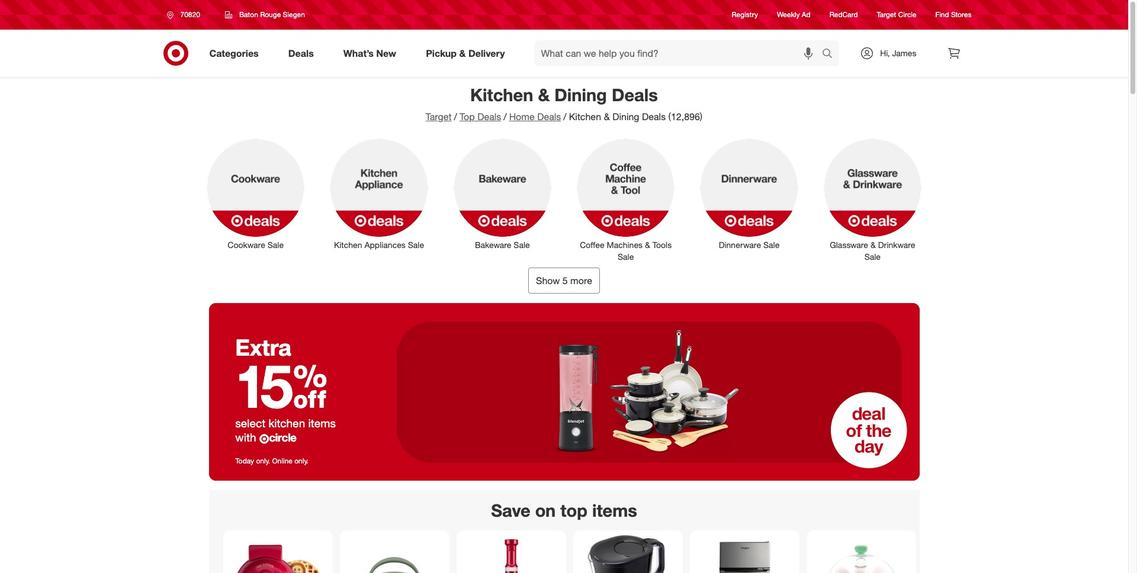 Task type: describe. For each thing, give the bounding box(es) containing it.
dinnerware sale
[[719, 240, 780, 250]]

1 only. from the left
[[256, 457, 270, 466]]

what's new link
[[334, 40, 411, 66]]

save
[[491, 500, 531, 521]]

target link
[[426, 111, 452, 123]]

more
[[571, 275, 593, 287]]

siegen
[[283, 10, 305, 19]]

redcard
[[830, 10, 858, 19]]

machines
[[607, 240, 643, 250]]

on
[[536, 500, 556, 521]]

home deals link
[[509, 111, 561, 123]]

registry
[[732, 10, 759, 19]]

find
[[936, 10, 950, 19]]

redcard link
[[830, 10, 858, 20]]

2 / from the left
[[504, 111, 507, 123]]

pickup & delivery
[[426, 47, 505, 59]]

rouge
[[260, 10, 281, 19]]

search button
[[817, 40, 846, 69]]

sale inside glassware & drinkware sale
[[865, 252, 881, 262]]

dinnerware
[[719, 240, 762, 250]]

show
[[536, 275, 560, 287]]

today only. online only.
[[235, 457, 309, 466]]

ad
[[802, 10, 811, 19]]

what's new
[[344, 47, 397, 59]]

sale right cookware
[[268, 240, 284, 250]]

3 / from the left
[[564, 111, 567, 123]]

appliances
[[365, 240, 406, 250]]

kitchen
[[269, 417, 305, 431]]

top
[[460, 111, 475, 123]]

glassware
[[830, 240, 869, 250]]

baton
[[239, 10, 258, 19]]

70820 button
[[159, 4, 213, 25]]

stores
[[952, 10, 972, 19]]

select
[[235, 417, 266, 431]]

pickup & delivery link
[[416, 40, 520, 66]]

circle
[[269, 431, 297, 445]]

weekly ad
[[778, 10, 811, 19]]

sale right bakeware
[[514, 240, 530, 250]]

tools
[[653, 240, 672, 250]]

select kitchen items with
[[235, 417, 336, 445]]

weekly ad link
[[778, 10, 811, 20]]

deals link
[[278, 40, 329, 66]]

deals inside deals link
[[288, 47, 314, 59]]

(12,896)
[[669, 111, 703, 123]]

cookware
[[228, 240, 265, 250]]

hi,
[[881, 48, 890, 58]]

cookware sale link
[[199, 137, 313, 251]]

pickup
[[426, 47, 457, 59]]

target circle link
[[877, 10, 917, 20]]

today
[[235, 457, 254, 466]]

online
[[272, 457, 293, 466]]

2 horizontal spatial kitchen
[[569, 111, 602, 123]]

coffee machines & tools sale link
[[569, 137, 683, 263]]

70820
[[180, 10, 200, 19]]

0 horizontal spatial dining
[[555, 84, 607, 105]]

& for glassware
[[871, 240, 876, 250]]

kitchen appliances sale
[[334, 240, 424, 250]]

home
[[509, 111, 535, 123]]

5
[[563, 275, 568, 287]]

drinkware
[[879, 240, 916, 250]]

& for pickup
[[460, 47, 466, 59]]

bakeware sale
[[475, 240, 530, 250]]

james
[[893, 48, 917, 58]]

sale inside coffee machines & tools sale
[[618, 252, 634, 262]]



Task type: locate. For each thing, give the bounding box(es) containing it.
1 vertical spatial kitchen
[[569, 111, 602, 123]]

1 horizontal spatial /
[[504, 111, 507, 123]]

registry link
[[732, 10, 759, 20]]

What can we help you find? suggestions appear below search field
[[534, 40, 826, 66]]

sale down glassware
[[865, 252, 881, 262]]

what's
[[344, 47, 374, 59]]

new
[[377, 47, 397, 59]]

1 / from the left
[[454, 111, 457, 123]]

top deals link
[[460, 111, 502, 123]]

/ left top
[[454, 111, 457, 123]]

deals
[[288, 47, 314, 59], [612, 84, 658, 105], [478, 111, 502, 123], [538, 111, 561, 123], [642, 111, 666, 123]]

sale right the dinnerware
[[764, 240, 780, 250]]

glassware & drinkware sale
[[830, 240, 916, 262]]

kitchen up home at the left top of the page
[[471, 84, 534, 105]]

1 horizontal spatial dining
[[613, 111, 640, 123]]

/ right home deals link
[[564, 111, 567, 123]]

categories link
[[199, 40, 274, 66]]

& inside glassware & drinkware sale
[[871, 240, 876, 250]]

2 vertical spatial kitchen
[[334, 240, 362, 250]]

1 vertical spatial target
[[426, 111, 452, 123]]

only.
[[256, 457, 270, 466], [295, 457, 309, 466]]

0 vertical spatial items
[[308, 417, 336, 431]]

weekly
[[778, 10, 800, 19]]

with
[[235, 431, 256, 445]]

delivery
[[469, 47, 505, 59]]

kitchen for sale
[[334, 240, 362, 250]]

show 5 more
[[536, 275, 593, 287]]

coffee machines & tools sale
[[580, 240, 672, 262]]

baton rouge siegen
[[239, 10, 305, 19]]

kitchen left appliances
[[334, 240, 362, 250]]

sale right appliances
[[408, 240, 424, 250]]

& inside coffee machines & tools sale
[[645, 240, 651, 250]]

items right top on the bottom
[[593, 500, 638, 521]]

2 only. from the left
[[295, 457, 309, 466]]

kitchen appliances sale link
[[322, 137, 436, 251]]

find stores link
[[936, 10, 972, 20]]

only. right online at the bottom left of page
[[295, 457, 309, 466]]

cookware sale
[[228, 240, 284, 250]]

0 horizontal spatial only.
[[256, 457, 270, 466]]

show 5 more button
[[529, 268, 600, 294]]

kitchen right home deals link
[[569, 111, 602, 123]]

target deal of the day image
[[209, 303, 920, 481]]

target left circle
[[877, 10, 897, 19]]

target inside kitchen & dining deals target / top deals / home deals / kitchen & dining deals (12,896)
[[426, 111, 452, 123]]

target
[[877, 10, 897, 19], [426, 111, 452, 123]]

hi, james
[[881, 48, 917, 58]]

1 horizontal spatial items
[[593, 500, 638, 521]]

0 vertical spatial kitchen
[[471, 84, 534, 105]]

only. right today
[[256, 457, 270, 466]]

save on top items
[[491, 500, 638, 521]]

0 vertical spatial target
[[877, 10, 897, 19]]

sale down machines
[[618, 252, 634, 262]]

0 horizontal spatial kitchen
[[334, 240, 362, 250]]

circle
[[899, 10, 917, 19]]

items right kitchen
[[308, 417, 336, 431]]

/
[[454, 111, 457, 123], [504, 111, 507, 123], [564, 111, 567, 123]]

&
[[460, 47, 466, 59], [538, 84, 550, 105], [604, 111, 610, 123], [645, 240, 651, 250], [871, 240, 876, 250]]

1 horizontal spatial only.
[[295, 457, 309, 466]]

search
[[817, 48, 846, 60]]

1 horizontal spatial target
[[877, 10, 897, 19]]

0 vertical spatial dining
[[555, 84, 607, 105]]

glassware & drinkware sale link
[[816, 137, 930, 263]]

kitchen inside 'kitchen appliances sale' link
[[334, 240, 362, 250]]

kitchen
[[471, 84, 534, 105], [569, 111, 602, 123], [334, 240, 362, 250]]

/ left home at the left top of the page
[[504, 111, 507, 123]]

find stores
[[936, 10, 972, 19]]

kitchen & dining deals target / top deals / home deals / kitchen & dining deals (12,896)
[[426, 84, 703, 123]]

1 horizontal spatial kitchen
[[471, 84, 534, 105]]

2 horizontal spatial /
[[564, 111, 567, 123]]

extra
[[235, 334, 292, 361]]

target circle
[[877, 10, 917, 19]]

top
[[561, 500, 588, 521]]

categories
[[209, 47, 259, 59]]

0 horizontal spatial target
[[426, 111, 452, 123]]

coffee
[[580, 240, 605, 250]]

dinnerware sale link
[[693, 137, 807, 251]]

items inside select kitchen items with
[[308, 417, 336, 431]]

items
[[308, 417, 336, 431], [593, 500, 638, 521]]

bakeware sale link
[[446, 137, 560, 251]]

1 vertical spatial dining
[[613, 111, 640, 123]]

0 horizontal spatial items
[[308, 417, 336, 431]]

items inside 'carousel' region
[[593, 500, 638, 521]]

0 horizontal spatial /
[[454, 111, 457, 123]]

1 vertical spatial items
[[593, 500, 638, 521]]

15
[[235, 350, 328, 422]]

carousel region
[[209, 490, 920, 574]]

sale
[[268, 240, 284, 250], [408, 240, 424, 250], [514, 240, 530, 250], [764, 240, 780, 250], [618, 252, 634, 262], [865, 252, 881, 262]]

target left top
[[426, 111, 452, 123]]

baton rouge siegen button
[[217, 4, 313, 25]]

& for kitchen
[[538, 84, 550, 105]]

kitchen for dining
[[471, 84, 534, 105]]

dining
[[555, 84, 607, 105], [613, 111, 640, 123]]

bakeware
[[475, 240, 512, 250]]



Task type: vqa. For each thing, say whether or not it's contained in the screenshot.
Flannel on the left bottom of page
no



